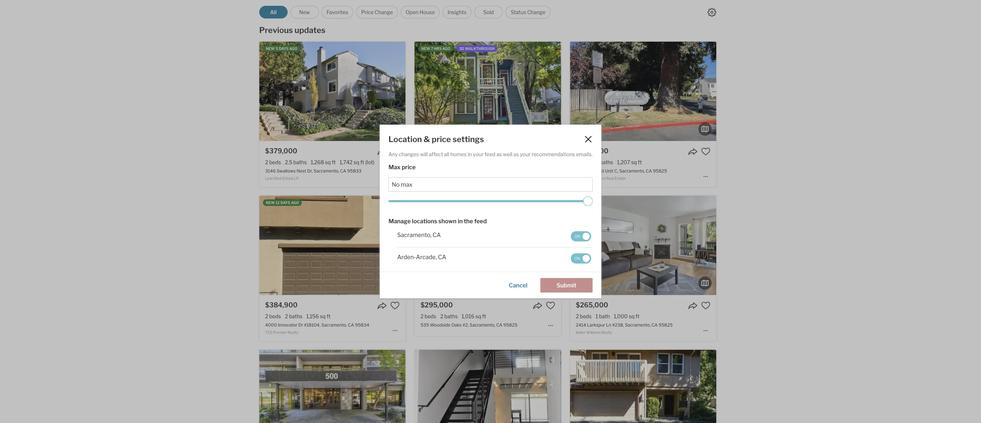 Task type: vqa. For each thing, say whether or not it's contained in the screenshot.
'3146' at the left top of page
yes



Task type: describe. For each thing, give the bounding box(es) containing it.
price
[[361, 9, 374, 15]]

#2,
[[463, 323, 469, 328]]

new for $495,000
[[421, 46, 430, 51]]

arden-
[[397, 254, 416, 261]]

1,016 sq ft
[[462, 313, 486, 320]]

keller
[[576, 331, 586, 335]]

favorites
[[327, 9, 348, 15]]

locations
[[412, 218, 437, 225]]

2 real from the left
[[433, 176, 440, 181]]

unit
[[605, 168, 614, 174]]

dr
[[298, 323, 303, 328]]

favorite button image for $379,000
[[390, 147, 400, 156]]

option group containing all
[[259, 6, 551, 19]]

Open House radio
[[401, 6, 440, 19]]

all
[[444, 151, 449, 157]]

favorite button image for $495,000
[[546, 147, 555, 156]]

sacramento, for 535 woodside oaks #2, sacramento, ca 95825
[[470, 323, 495, 328]]

sq for $384,900
[[320, 313, 326, 320]]

1 bath
[[596, 313, 610, 320]]

shown
[[439, 218, 457, 225]]

house
[[420, 9, 435, 15]]

sq for $379,000
[[325, 159, 331, 165]]

new 7 hrs ago
[[421, 46, 451, 51]]

cancel button
[[500, 278, 535, 293]]

2.5
[[285, 159, 292, 165]]

sold
[[483, 9, 494, 15]]

Favorites radio
[[322, 6, 353, 19]]

2 up the woodside
[[440, 313, 443, 320]]

2.5 baths
[[285, 159, 307, 165]]

ago for $495,000
[[442, 46, 451, 51]]

rd
[[599, 168, 604, 174]]

favorite button image for $295,000
[[546, 301, 555, 311]]

change for status change
[[527, 9, 546, 15]]

4000 innovator dr #18104, sacramento, ca 95834 tsg premier realty
[[265, 323, 369, 335]]

homes
[[451, 151, 467, 157]]

2 beds for $265,000
[[576, 313, 592, 320]]

bath
[[599, 313, 610, 320]]

status
[[511, 9, 526, 15]]

favorite button checkbox for $384,900
[[390, 301, 400, 311]]

#238,
[[612, 323, 624, 328]]

Max price input text field
[[392, 181, 589, 188]]

nest
[[297, 168, 306, 174]]

days for $379,000
[[279, 46, 289, 51]]

new for $384,900
[[266, 201, 275, 205]]

3146 swallows nest dr, sacramento, ca 95833 lyon real estate lp
[[265, 168, 361, 181]]

premier
[[273, 331, 287, 335]]

2 up 3146
[[265, 159, 268, 165]]

guide
[[421, 176, 432, 181]]

1 photo of 4000 innovator dr #18104, sacramento, ca 95834 image from the left
[[113, 196, 259, 295]]

3 photo of 25 quay ct, sacramento, ca 95831 image from the left
[[716, 350, 863, 423]]

estate inside 3146 swallows nest dr, sacramento, ca 95833 lyon real estate lp
[[282, 176, 293, 181]]

2 photo of 3146 swallows nest dr, sacramento, ca 95833 image from the left
[[259, 42, 406, 141]]

changes
[[399, 151, 419, 157]]

2 beds for $379,000
[[265, 159, 281, 165]]

beds for $265,000
[[580, 313, 592, 320]]

2 photo of 500 n st #1501, sacramento, ca 95814 image from the left
[[259, 350, 406, 423]]

1,268 sq ft
[[311, 159, 336, 165]]

baths for $295,000
[[444, 313, 458, 320]]

2 up 2414
[[576, 313, 579, 320]]

Sold radio
[[475, 6, 503, 19]]

manage
[[389, 218, 411, 225]]

sacramento, for 2414 larkspur ln #238, sacramento, ca 95825 keller williams realty
[[625, 323, 651, 328]]

any changes will affect all homes in your feed as well as your recommendations emails.
[[389, 151, 593, 157]]

95825 for 2414 larkspur ln #238, sacramento, ca 95825 keller williams realty
[[659, 323, 673, 328]]

open house
[[406, 9, 435, 15]]

status change
[[511, 9, 546, 15]]

95833
[[347, 168, 361, 174]]

2 as from the left
[[514, 151, 519, 157]]

1519
[[576, 168, 586, 174]]

open
[[406, 9, 419, 15]]

3 photo of 1519 hood rd unit c, sacramento, ca 95825 image from the left
[[716, 42, 863, 141]]

1,742
[[340, 159, 353, 165]]

sacramento, for 4000 innovator dr #18104, sacramento, ca 95834 tsg premier realty
[[321, 323, 347, 328]]

1 photo of 535 woodside oaks #2, sacramento, ca 95825 image from the left
[[269, 196, 415, 295]]

2 baths for $384,900
[[285, 313, 302, 320]]

2414 larkspur ln #238, sacramento, ca 95825 keller williams realty
[[576, 323, 673, 335]]

price change
[[361, 9, 393, 15]]

recommendations
[[532, 151, 575, 157]]

beds for $379,000
[[269, 159, 281, 165]]

3 photo of 500 n st #1501, sacramento, ca 95814 image from the left
[[406, 350, 552, 423]]

1,000
[[614, 313, 628, 320]]

#18104,
[[304, 323, 320, 328]]

3d walkthrough
[[459, 46, 495, 51]]

sacramento, down locations
[[397, 232, 431, 239]]

hood
[[587, 168, 598, 174]]

arden-arcade, ca
[[397, 254, 446, 261]]

2 up 535
[[421, 313, 424, 320]]

manage locations shown in the feed
[[389, 218, 487, 225]]

2 up 4000
[[265, 313, 268, 320]]

innovator
[[278, 323, 297, 328]]

new 12 days ago
[[266, 201, 299, 205]]

insights
[[448, 9, 467, 15]]

$330,000
[[576, 147, 609, 155]]

$495,000
[[421, 147, 453, 155]]

sacramento, inside 1519 hood rd unit c, sacramento, ca 95825 century 21 select real estate
[[619, 168, 645, 174]]

sacramento, for 3146 swallows nest dr, sacramento, ca 95833 lyon real estate lp
[[314, 168, 339, 174]]

1,742 sq ft (lot)
[[340, 159, 375, 165]]

All radio
[[259, 6, 288, 19]]

favorite button checkbox for $295,000
[[546, 301, 555, 311]]

2 your from the left
[[520, 151, 531, 157]]

favorite button checkbox for $330,000
[[701, 147, 711, 156]]

Price Change radio
[[356, 6, 398, 19]]

new
[[299, 9, 310, 15]]

ca inside 1519 hood rd unit c, sacramento, ca 95825 century 21 select real estate
[[646, 168, 652, 174]]

&
[[424, 135, 430, 144]]

2 baths for $295,000
[[440, 313, 458, 320]]

favorite button image for $330,000
[[701, 147, 711, 156]]

1,207
[[617, 159, 630, 165]]

2 up rd
[[596, 159, 599, 165]]

1 as from the left
[[497, 151, 502, 157]]

century
[[576, 176, 590, 181]]

1 photo of 500 n st #1501, sacramento, ca 95814 image from the left
[[113, 350, 259, 423]]

settings
[[453, 135, 484, 144]]

ln
[[606, 323, 611, 328]]

1,016
[[462, 313, 474, 320]]

baths for $384,900
[[289, 313, 302, 320]]

well
[[503, 151, 513, 157]]

535
[[421, 323, 429, 328]]

the
[[464, 218, 473, 225]]



Task type: locate. For each thing, give the bounding box(es) containing it.
feed right the
[[474, 218, 487, 225]]

1,207 sq ft
[[617, 159, 642, 165]]

days right 12
[[280, 201, 290, 205]]

1 horizontal spatial price
[[432, 135, 451, 144]]

2
[[265, 159, 268, 165], [596, 159, 599, 165], [265, 313, 268, 320], [285, 313, 288, 320], [421, 313, 424, 320], [440, 313, 443, 320], [576, 313, 579, 320]]

ft right 1,000
[[636, 313, 640, 320]]

tsg
[[265, 331, 273, 335]]

2 beds up 2414
[[576, 313, 592, 320]]

favorite button image for $384,900
[[390, 301, 400, 311]]

3 real from the left
[[607, 176, 614, 181]]

2 realty from the left
[[602, 331, 612, 335]]

2 horizontal spatial estate
[[615, 176, 626, 181]]

your
[[473, 151, 484, 157], [520, 151, 531, 157]]

baths up oaks
[[444, 313, 458, 320]]

ago right 12
[[291, 201, 299, 205]]

as right the well
[[514, 151, 519, 157]]

estate
[[282, 176, 293, 181], [441, 176, 452, 181], [615, 176, 626, 181]]

1 vertical spatial price
[[402, 164, 416, 171]]

1,000 sq ft
[[614, 313, 640, 320]]

0 horizontal spatial real
[[274, 176, 282, 181]]

2 beds for $384,900
[[265, 313, 281, 320]]

1 vertical spatial days
[[280, 201, 290, 205]]

ago right '5'
[[289, 46, 297, 51]]

$379,000
[[265, 147, 297, 155]]

ago for $384,900
[[291, 201, 299, 205]]

sacramento, down the 1,016 sq ft
[[470, 323, 495, 328]]

2 photo of 2414 larkspur ln #238, sacramento, ca 95825 image from the left
[[570, 196, 716, 295]]

2 change from the left
[[527, 9, 546, 15]]

dr,
[[307, 168, 313, 174]]

3 estate from the left
[[615, 176, 626, 181]]

select
[[595, 176, 606, 181]]

ft for $384,900
[[327, 313, 331, 320]]

0 vertical spatial feed
[[485, 151, 496, 157]]

photo of 3146 swallows nest dr, sacramento, ca 95833 image
[[113, 42, 259, 141], [259, 42, 406, 141], [406, 42, 552, 141]]

1 horizontal spatial in
[[468, 151, 472, 157]]

realty for $265,000
[[602, 331, 612, 335]]

location & price settings
[[389, 135, 484, 144]]

2 baths up oaks
[[440, 313, 458, 320]]

1 photo of 1818 22nd st #111, sacramento, ca 95816 image from the left
[[269, 350, 415, 423]]

sacramento, down 1,156 sq ft
[[321, 323, 347, 328]]

1 photo of 25 quay ct, sacramento, ca 95831 image from the left
[[424, 350, 570, 423]]

2 photo of 1519 hood rd unit c, sacramento, ca 95825 image from the left
[[570, 42, 716, 141]]

3 photo of 535 woodside oaks #2, sacramento, ca 95825 image from the left
[[561, 196, 707, 295]]

3146
[[265, 168, 276, 174]]

1 photo of 2414 larkspur ln #238, sacramento, ca 95825 image from the left
[[424, 196, 570, 295]]

new
[[266, 46, 275, 51], [421, 46, 430, 51], [266, 201, 275, 205]]

0 vertical spatial favorite button image
[[390, 147, 400, 156]]

all
[[270, 9, 277, 15]]

sacramento,
[[314, 168, 339, 174], [619, 168, 645, 174], [397, 232, 431, 239], [321, 323, 347, 328], [470, 323, 495, 328], [625, 323, 651, 328]]

ago right hrs
[[442, 46, 451, 51]]

arcade,
[[416, 254, 437, 261]]

estate down c,
[[615, 176, 626, 181]]

cancel
[[509, 282, 528, 289]]

95825 inside 1519 hood rd unit c, sacramento, ca 95825 century 21 select real estate
[[653, 168, 667, 174]]

price
[[432, 135, 451, 144], [402, 164, 416, 171]]

new 5 days ago
[[266, 46, 297, 51]]

3 photo of 2414 larkspur ln #238, sacramento, ca 95825 image from the left
[[716, 196, 863, 295]]

realty down innovator
[[288, 331, 299, 335]]

3 photo of 3146 swallows nest dr, sacramento, ca 95833 image from the left
[[406, 42, 552, 141]]

photo of 1818 22nd st #111, sacramento, ca 95816 image
[[269, 350, 415, 423], [415, 350, 561, 423], [561, 350, 707, 423]]

price down changes
[[402, 164, 416, 171]]

1 your from the left
[[473, 151, 484, 157]]

ft for $330,000
[[638, 159, 642, 165]]

sacramento, down 1,207 sq ft in the top of the page
[[619, 168, 645, 174]]

woodside
[[430, 323, 450, 328]]

baths for $379,000
[[293, 159, 307, 165]]

in
[[468, 151, 472, 157], [458, 218, 463, 225]]

photo of 25 quay ct, sacramento, ca 95831 image
[[424, 350, 570, 423], [570, 350, 716, 423], [716, 350, 863, 423]]

1 horizontal spatial real
[[433, 176, 440, 181]]

sq right 1,000
[[629, 313, 635, 320]]

photo of 535 woodside oaks #2, sacramento, ca 95825 image
[[269, 196, 415, 295], [415, 196, 561, 295], [561, 196, 707, 295]]

2 beds up 4000
[[265, 313, 281, 320]]

days for $384,900
[[280, 201, 290, 205]]

2 horizontal spatial real
[[607, 176, 614, 181]]

real inside 1519 hood rd unit c, sacramento, ca 95825 century 21 select real estate
[[607, 176, 614, 181]]

beds up 3146
[[269, 159, 281, 165]]

ft for $379,000
[[332, 159, 336, 165]]

beds up 535
[[425, 313, 436, 320]]

1 photo of 1519 hood rd unit c, sacramento, ca 95825 image from the left
[[424, 42, 570, 141]]

2 baths up rd
[[596, 159, 613, 165]]

new left 7
[[421, 46, 430, 51]]

2 photo of 4000 innovator dr #18104, sacramento, ca 95834 image from the left
[[259, 196, 406, 295]]

real right lyon
[[274, 176, 282, 181]]

2 beds up 3146
[[265, 159, 281, 165]]

Max price slider range field
[[389, 197, 593, 206]]

as left the well
[[497, 151, 502, 157]]

ago for $379,000
[[289, 46, 297, 51]]

baths for $330,000
[[600, 159, 613, 165]]

favorite button checkbox
[[390, 147, 400, 156]]

favorite button image
[[390, 147, 400, 156], [701, 301, 711, 311]]

1,156 sq ft
[[306, 313, 331, 320]]

ago
[[289, 46, 297, 51], [442, 46, 451, 51], [291, 201, 299, 205]]

sacramento, down 1,000 sq ft
[[625, 323, 651, 328]]

ft right 1,016
[[482, 313, 486, 320]]

(lot)
[[365, 159, 375, 165]]

0 horizontal spatial realty
[[288, 331, 299, 335]]

2 photo of 535 woodside oaks #2, sacramento, ca 95825 image from the left
[[415, 196, 561, 295]]

real right guide
[[433, 176, 440, 181]]

1 horizontal spatial estate
[[441, 176, 452, 181]]

95825 for 535 woodside oaks #2, sacramento, ca 95825
[[503, 323, 518, 328]]

change for price change
[[375, 9, 393, 15]]

2 horizontal spatial 2 baths
[[596, 159, 613, 165]]

1 change from the left
[[375, 9, 393, 15]]

sq right 1,156 on the bottom of page
[[320, 313, 326, 320]]

change right price
[[375, 9, 393, 15]]

0 vertical spatial price
[[432, 135, 451, 144]]

2 photo of 1818 22nd st #111, sacramento, ca 95816 image from the left
[[415, 350, 561, 423]]

estate down "swallows"
[[282, 176, 293, 181]]

days right '5'
[[279, 46, 289, 51]]

change right the status
[[527, 9, 546, 15]]

1 horizontal spatial your
[[520, 151, 531, 157]]

favorite button image for $265,000
[[701, 301, 711, 311]]

new left 12
[[266, 201, 275, 205]]

baths
[[293, 159, 307, 165], [600, 159, 613, 165], [289, 313, 302, 320], [444, 313, 458, 320]]

1 horizontal spatial 2 baths
[[440, 313, 458, 320]]

1 horizontal spatial realty
[[602, 331, 612, 335]]

feed left the well
[[485, 151, 496, 157]]

0 vertical spatial days
[[279, 46, 289, 51]]

c,
[[614, 168, 618, 174]]

1,156
[[306, 313, 319, 320]]

2 photo of 2414 g st, sacramento, ca 95816 image from the left
[[415, 42, 561, 141]]

sq
[[325, 159, 331, 165], [354, 159, 359, 165], [631, 159, 637, 165], [320, 313, 326, 320], [476, 313, 481, 320], [629, 313, 635, 320]]

2 photo of 25 quay ct, sacramento, ca 95831 image from the left
[[570, 350, 716, 423]]

2 baths
[[596, 159, 613, 165], [285, 313, 302, 320], [440, 313, 458, 320]]

realty for $384,900
[[288, 331, 299, 335]]

1 photo of 3146 swallows nest dr, sacramento, ca 95833 image from the left
[[113, 42, 259, 141]]

beds up 4000
[[269, 313, 281, 320]]

walkthrough
[[465, 46, 495, 51]]

ca inside 2414 larkspur ln #238, sacramento, ca 95825 keller williams realty
[[652, 323, 658, 328]]

realty inside 2414 larkspur ln #238, sacramento, ca 95825 keller williams realty
[[602, 331, 612, 335]]

favorite button checkbox
[[546, 147, 555, 156], [701, 147, 711, 156], [390, 301, 400, 311], [546, 301, 555, 311], [701, 301, 711, 311]]

sacramento, inside 4000 innovator dr #18104, sacramento, ca 95834 tsg premier realty
[[321, 323, 347, 328]]

New radio
[[290, 6, 319, 19]]

2 beds up 535
[[421, 313, 436, 320]]

sacramento, down the 1,268 sq ft
[[314, 168, 339, 174]]

photo of 4000 innovator dr #18104, sacramento, ca 95834 image
[[113, 196, 259, 295], [259, 196, 406, 295], [406, 196, 552, 295]]

williams
[[586, 331, 601, 335]]

days
[[279, 46, 289, 51], [280, 201, 290, 205]]

favorite button checkbox for $495,000
[[546, 147, 555, 156]]

sq right 1,207
[[631, 159, 637, 165]]

realty down ln
[[602, 331, 612, 335]]

photo of 2414 g st, sacramento, ca 95816 image
[[269, 42, 415, 141], [415, 42, 561, 141], [561, 42, 707, 141]]

beds up 2414
[[580, 313, 592, 320]]

ca inside 3146 swallows nest dr, sacramento, ca 95833 lyon real estate lp
[[340, 168, 346, 174]]

real inside 3146 swallows nest dr, sacramento, ca 95833 lyon real estate lp
[[274, 176, 282, 181]]

estate right guide
[[441, 176, 452, 181]]

2 baths up innovator
[[285, 313, 302, 320]]

photo of 2414 larkspur ln #238, sacramento, ca 95825 image
[[424, 196, 570, 295], [570, 196, 716, 295], [716, 196, 863, 295]]

1 vertical spatial in
[[458, 218, 463, 225]]

ft right 1,207
[[638, 159, 642, 165]]

ft left '(lot)'
[[360, 159, 364, 165]]

3 photo of 1818 22nd st #111, sacramento, ca 95816 image from the left
[[561, 350, 707, 423]]

1 estate from the left
[[282, 176, 293, 181]]

sacramento, ca
[[397, 232, 441, 239]]

estate inside 1519 hood rd unit c, sacramento, ca 95825 century 21 select real estate
[[615, 176, 626, 181]]

in right homes
[[468, 151, 472, 157]]

ft left 1,742
[[332, 159, 336, 165]]

$295,000
[[421, 301, 453, 309]]

real down unit
[[607, 176, 614, 181]]

1 vertical spatial favorite button image
[[701, 301, 711, 311]]

2 estate from the left
[[441, 176, 452, 181]]

21
[[590, 176, 594, 181]]

2 baths for $330,000
[[596, 159, 613, 165]]

new left '5'
[[266, 46, 275, 51]]

95825 inside 2414 larkspur ln #238, sacramento, ca 95825 keller williams realty
[[659, 323, 673, 328]]

95834
[[355, 323, 369, 328]]

3d
[[459, 46, 464, 51]]

location
[[389, 135, 422, 144]]

sq for $265,000
[[629, 313, 635, 320]]

updates
[[295, 25, 325, 35]]

0 horizontal spatial your
[[473, 151, 484, 157]]

beds for $384,900
[[269, 313, 281, 320]]

option group
[[259, 6, 551, 19]]

ft right 1,156 on the bottom of page
[[327, 313, 331, 320]]

feed
[[485, 151, 496, 157], [474, 218, 487, 225]]

sacramento, inside 2414 larkspur ln #238, sacramento, ca 95825 keller williams realty
[[625, 323, 651, 328]]

hrs
[[434, 46, 442, 51]]

$384,900
[[265, 301, 298, 309]]

favorite button image
[[546, 147, 555, 156], [701, 147, 711, 156], [390, 301, 400, 311], [546, 301, 555, 311]]

0 horizontal spatial change
[[375, 9, 393, 15]]

in left the
[[458, 218, 463, 225]]

previous
[[259, 25, 293, 35]]

0 horizontal spatial in
[[458, 218, 463, 225]]

max
[[389, 164, 401, 171]]

ft for $265,000
[[636, 313, 640, 320]]

Insights radio
[[443, 6, 472, 19]]

favorite button checkbox for $265,000
[[701, 301, 711, 311]]

2 beds
[[265, 159, 281, 165], [265, 313, 281, 320], [421, 313, 436, 320], [576, 313, 592, 320]]

1 horizontal spatial as
[[514, 151, 519, 157]]

baths up dr
[[289, 313, 302, 320]]

baths up unit
[[600, 159, 613, 165]]

baths up nest
[[293, 159, 307, 165]]

0 horizontal spatial as
[[497, 151, 502, 157]]

sq up 95833
[[354, 159, 359, 165]]

1 photo of 2414 g st, sacramento, ca 95816 image from the left
[[269, 42, 415, 141]]

beds for $295,000
[[425, 313, 436, 320]]

5
[[276, 46, 278, 51]]

new for $379,000
[[266, 46, 275, 51]]

Status Change radio
[[506, 6, 551, 19]]

0 horizontal spatial price
[[402, 164, 416, 171]]

sacramento, inside 3146 swallows nest dr, sacramento, ca 95833 lyon real estate lp
[[314, 168, 339, 174]]

0 horizontal spatial 2 baths
[[285, 313, 302, 320]]

photo of 1519 hood rd unit c, sacramento, ca 95825 image
[[424, 42, 570, 141], [570, 42, 716, 141], [716, 42, 863, 141]]

lyon
[[265, 176, 273, 181]]

1 realty from the left
[[288, 331, 299, 335]]

realty inside 4000 innovator dr #18104, sacramento, ca 95834 tsg premier realty
[[288, 331, 299, 335]]

1 vertical spatial feed
[[474, 218, 487, 225]]

1,268
[[311, 159, 324, 165]]

12
[[276, 201, 280, 205]]

95825
[[653, 168, 667, 174], [503, 323, 518, 328], [659, 323, 673, 328]]

1 horizontal spatial change
[[527, 9, 546, 15]]

larkspur
[[587, 323, 605, 328]]

sq right 1,016
[[476, 313, 481, 320]]

0 vertical spatial in
[[468, 151, 472, 157]]

sq for $295,000
[[476, 313, 481, 320]]

ca inside 4000 innovator dr #18104, sacramento, ca 95834 tsg premier realty
[[348, 323, 354, 328]]

2 up innovator
[[285, 313, 288, 320]]

1 real from the left
[[274, 176, 282, 181]]

lp
[[294, 176, 299, 181]]

1 horizontal spatial favorite button image
[[701, 301, 711, 311]]

price up $495,000
[[432, 135, 451, 144]]

sq for $330,000
[[631, 159, 637, 165]]

$265,000
[[576, 301, 608, 309]]

3 photo of 4000 innovator dr #18104, sacramento, ca 95834 image from the left
[[406, 196, 552, 295]]

2414
[[576, 323, 586, 328]]

2 beds for $295,000
[[421, 313, 436, 320]]

4000
[[265, 323, 277, 328]]

your right the well
[[520, 151, 531, 157]]

ft for $295,000
[[482, 313, 486, 320]]

your down settings
[[473, 151, 484, 157]]

3 photo of 2414 g st, sacramento, ca 95816 image from the left
[[561, 42, 707, 141]]

any
[[389, 151, 398, 157]]

1519 hood rd unit c, sacramento, ca 95825 century 21 select real estate
[[576, 168, 667, 181]]

0 horizontal spatial estate
[[282, 176, 293, 181]]

0 horizontal spatial favorite button image
[[390, 147, 400, 156]]

sq right 1,268
[[325, 159, 331, 165]]

guide real estate
[[421, 176, 452, 181]]

beds
[[269, 159, 281, 165], [269, 313, 281, 320], [425, 313, 436, 320], [580, 313, 592, 320]]

will
[[420, 151, 428, 157]]

535 woodside oaks #2, sacramento, ca 95825
[[421, 323, 518, 328]]

photo of 500 n st #1501, sacramento, ca 95814 image
[[113, 350, 259, 423], [259, 350, 406, 423], [406, 350, 552, 423]]

as
[[497, 151, 502, 157], [514, 151, 519, 157]]



